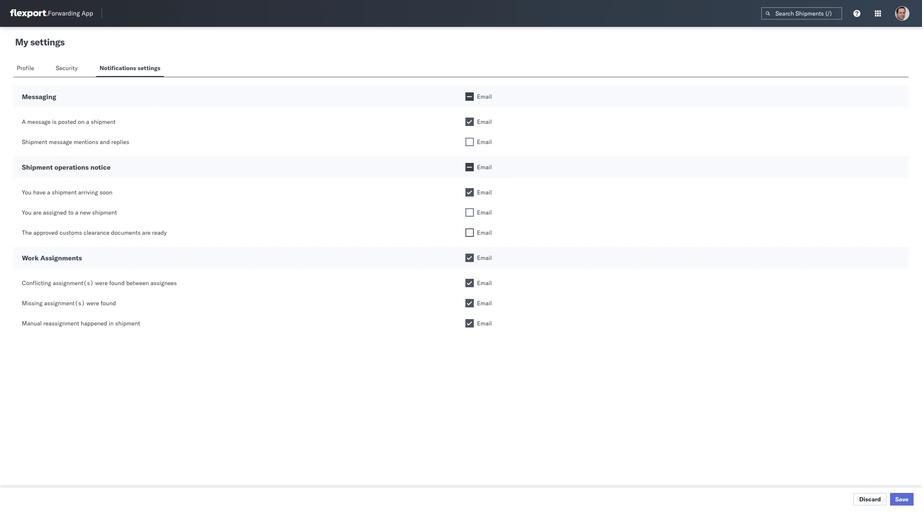 Task type: locate. For each thing, give the bounding box(es) containing it.
1 vertical spatial shipment
[[22, 163, 53, 171]]

9 email from the top
[[477, 279, 492, 287]]

message
[[27, 118, 51, 126], [49, 138, 72, 146]]

are
[[33, 209, 41, 216], [142, 229, 151, 237]]

shipment
[[22, 138, 47, 146], [22, 163, 53, 171]]

1 vertical spatial assignment(s)
[[44, 300, 85, 307]]

a right on
[[86, 118, 89, 126]]

were
[[95, 279, 108, 287], [86, 300, 99, 307]]

reassignment
[[43, 320, 79, 327]]

6 email from the top
[[477, 209, 492, 216]]

None checkbox
[[465, 92, 474, 101], [465, 208, 474, 217], [465, 279, 474, 287], [465, 299, 474, 308], [465, 319, 474, 328], [465, 92, 474, 101], [465, 208, 474, 217], [465, 279, 474, 287], [465, 299, 474, 308], [465, 319, 474, 328]]

1 vertical spatial found
[[101, 300, 116, 307]]

0 horizontal spatial settings
[[30, 36, 65, 48]]

you for you are assigned to a new shipment
[[22, 209, 32, 216]]

arriving
[[78, 189, 98, 196]]

2 shipment from the top
[[22, 163, 53, 171]]

1 vertical spatial message
[[49, 138, 72, 146]]

Search Shipments (/) text field
[[761, 7, 842, 20]]

were up happened
[[86, 300, 99, 307]]

shipment down a
[[22, 138, 47, 146]]

settings right my
[[30, 36, 65, 48]]

assignment(s) up missing assignment(s) were found at left
[[53, 279, 94, 287]]

found for missing assignment(s) were found
[[101, 300, 116, 307]]

discard
[[859, 496, 881, 503]]

documents
[[111, 229, 141, 237]]

shipment right in
[[115, 320, 140, 327]]

assignment(s) for missing
[[44, 300, 85, 307]]

0 vertical spatial shipment
[[22, 138, 47, 146]]

message for a
[[27, 118, 51, 126]]

2 horizontal spatial a
[[86, 118, 89, 126]]

email for work assignments
[[477, 254, 492, 262]]

settings
[[30, 36, 65, 48], [138, 64, 160, 72]]

the approved customs clearance documents are ready
[[22, 229, 167, 237]]

assigned
[[43, 209, 67, 216]]

manual reassignment happened in shipment
[[22, 320, 140, 327]]

found
[[109, 279, 125, 287], [101, 300, 116, 307]]

shipment operations notice
[[22, 163, 111, 171]]

2 email from the top
[[477, 118, 492, 126]]

in
[[109, 320, 114, 327]]

8 email from the top
[[477, 254, 492, 262]]

replies
[[111, 138, 129, 146]]

3 email from the top
[[477, 138, 492, 146]]

1 vertical spatial are
[[142, 229, 151, 237]]

on
[[78, 118, 85, 126]]

approved
[[33, 229, 58, 237]]

None checkbox
[[465, 118, 474, 126], [465, 138, 474, 146], [465, 163, 474, 171], [465, 188, 474, 197], [465, 229, 474, 237], [465, 254, 474, 262], [465, 118, 474, 126], [465, 138, 474, 146], [465, 163, 474, 171], [465, 188, 474, 197], [465, 229, 474, 237], [465, 254, 474, 262]]

0 vertical spatial are
[[33, 209, 41, 216]]

between
[[126, 279, 149, 287]]

found up in
[[101, 300, 116, 307]]

settings right notifications
[[138, 64, 160, 72]]

have
[[33, 189, 46, 196]]

shipment for shipment message mentions and replies
[[22, 138, 47, 146]]

you left have
[[22, 189, 32, 196]]

ready
[[152, 229, 167, 237]]

operations
[[54, 163, 89, 171]]

1 vertical spatial you
[[22, 209, 32, 216]]

assignment(s) up reassignment
[[44, 300, 85, 307]]

found left between
[[109, 279, 125, 287]]

1 you from the top
[[22, 189, 32, 196]]

is
[[52, 118, 57, 126]]

7 email from the top
[[477, 229, 492, 237]]

conflicting
[[22, 279, 51, 287]]

save button
[[890, 493, 914, 506]]

settings inside button
[[138, 64, 160, 72]]

2 you from the top
[[22, 209, 32, 216]]

missing
[[22, 300, 43, 307]]

shipment up you are assigned to a new shipment at the left
[[52, 189, 77, 196]]

1 shipment from the top
[[22, 138, 47, 146]]

a right to
[[75, 209, 78, 216]]

are left assigned
[[33, 209, 41, 216]]

were left between
[[95, 279, 108, 287]]

assignments
[[40, 254, 82, 262]]

email for shipment operations notice
[[477, 163, 492, 171]]

0 vertical spatial assignment(s)
[[53, 279, 94, 287]]

were for missing
[[86, 300, 99, 307]]

missing assignment(s) were found
[[22, 300, 116, 307]]

1 vertical spatial were
[[86, 300, 99, 307]]

assignment(s)
[[53, 279, 94, 287], [44, 300, 85, 307]]

email
[[477, 93, 492, 100], [477, 118, 492, 126], [477, 138, 492, 146], [477, 163, 492, 171], [477, 189, 492, 196], [477, 209, 492, 216], [477, 229, 492, 237], [477, 254, 492, 262], [477, 279, 492, 287], [477, 300, 492, 307], [477, 320, 492, 327]]

1 horizontal spatial settings
[[138, 64, 160, 72]]

1 vertical spatial settings
[[138, 64, 160, 72]]

0 vertical spatial message
[[27, 118, 51, 126]]

1 email from the top
[[477, 93, 492, 100]]

a
[[22, 118, 26, 126]]

shipment
[[91, 118, 116, 126], [52, 189, 77, 196], [92, 209, 117, 216], [115, 320, 140, 327]]

a
[[86, 118, 89, 126], [47, 189, 50, 196], [75, 209, 78, 216]]

a right have
[[47, 189, 50, 196]]

profile button
[[13, 61, 39, 77]]

5 email from the top
[[477, 189, 492, 196]]

0 vertical spatial found
[[109, 279, 125, 287]]

1 vertical spatial a
[[47, 189, 50, 196]]

email for messaging
[[477, 93, 492, 100]]

0 vertical spatial settings
[[30, 36, 65, 48]]

settings for my settings
[[30, 36, 65, 48]]

11 email from the top
[[477, 320, 492, 327]]

forwarding app
[[48, 9, 93, 17]]

you up the "the"
[[22, 209, 32, 216]]

message down is
[[49, 138, 72, 146]]

shipment up have
[[22, 163, 53, 171]]

shipment for shipment operations notice
[[22, 163, 53, 171]]

1 horizontal spatial are
[[142, 229, 151, 237]]

email for conflicting assignment(s) were found between assignees
[[477, 279, 492, 287]]

assignment(s) for conflicting
[[53, 279, 94, 287]]

work assignments
[[22, 254, 82, 262]]

you
[[22, 189, 32, 196], [22, 209, 32, 216]]

notice
[[90, 163, 111, 171]]

0 vertical spatial were
[[95, 279, 108, 287]]

are left ready
[[142, 229, 151, 237]]

work
[[22, 254, 39, 262]]

notifications
[[100, 64, 136, 72]]

10 email from the top
[[477, 300, 492, 307]]

new
[[80, 209, 91, 216]]

4 email from the top
[[477, 163, 492, 171]]

2 vertical spatial a
[[75, 209, 78, 216]]

notifications settings
[[100, 64, 160, 72]]

message right a
[[27, 118, 51, 126]]

0 vertical spatial you
[[22, 189, 32, 196]]

email for you have a shipment arriving soon
[[477, 189, 492, 196]]



Task type: vqa. For each thing, say whether or not it's contained in the screenshot.
A
yes



Task type: describe. For each thing, give the bounding box(es) containing it.
manual
[[22, 320, 42, 327]]

email for you are assigned to a new shipment
[[477, 209, 492, 216]]

my
[[15, 36, 28, 48]]

the
[[22, 229, 32, 237]]

you are assigned to a new shipment
[[22, 209, 117, 216]]

customs
[[60, 229, 82, 237]]

0 vertical spatial a
[[86, 118, 89, 126]]

conflicting assignment(s) were found between assignees
[[22, 279, 177, 287]]

email for shipment message mentions and replies
[[477, 138, 492, 146]]

were for conflicting
[[95, 279, 108, 287]]

posted
[[58, 118, 76, 126]]

mentions
[[74, 138, 98, 146]]

forwarding app link
[[10, 9, 93, 18]]

soon
[[100, 189, 112, 196]]

clearance
[[84, 229, 110, 237]]

shipment right new
[[92, 209, 117, 216]]

0 horizontal spatial are
[[33, 209, 41, 216]]

shipment up and
[[91, 118, 116, 126]]

messaging
[[22, 92, 56, 101]]

to
[[68, 209, 74, 216]]

happened
[[81, 320, 107, 327]]

1 horizontal spatial a
[[75, 209, 78, 216]]

security button
[[52, 61, 83, 77]]

message for shipment
[[49, 138, 72, 146]]

profile
[[17, 64, 34, 72]]

email for the approved customs clearance documents are ready
[[477, 229, 492, 237]]

0 horizontal spatial a
[[47, 189, 50, 196]]

found for conflicting assignment(s) were found between assignees
[[109, 279, 125, 287]]

save
[[895, 496, 909, 503]]

email for missing assignment(s) were found
[[477, 300, 492, 307]]

you for you have a shipment arriving soon
[[22, 189, 32, 196]]

app
[[82, 9, 93, 17]]

you have a shipment arriving soon
[[22, 189, 112, 196]]

email for manual reassignment happened in shipment
[[477, 320, 492, 327]]

security
[[56, 64, 78, 72]]

notifications settings button
[[96, 61, 164, 77]]

shipment message mentions and replies
[[22, 138, 129, 146]]

my settings
[[15, 36, 65, 48]]

flexport. image
[[10, 9, 48, 18]]

a message is posted on a shipment
[[22, 118, 116, 126]]

and
[[100, 138, 110, 146]]

settings for notifications settings
[[138, 64, 160, 72]]

assignees
[[151, 279, 177, 287]]

forwarding
[[48, 9, 80, 17]]

discard button
[[854, 493, 887, 506]]

email for a message is posted on a shipment
[[477, 118, 492, 126]]



